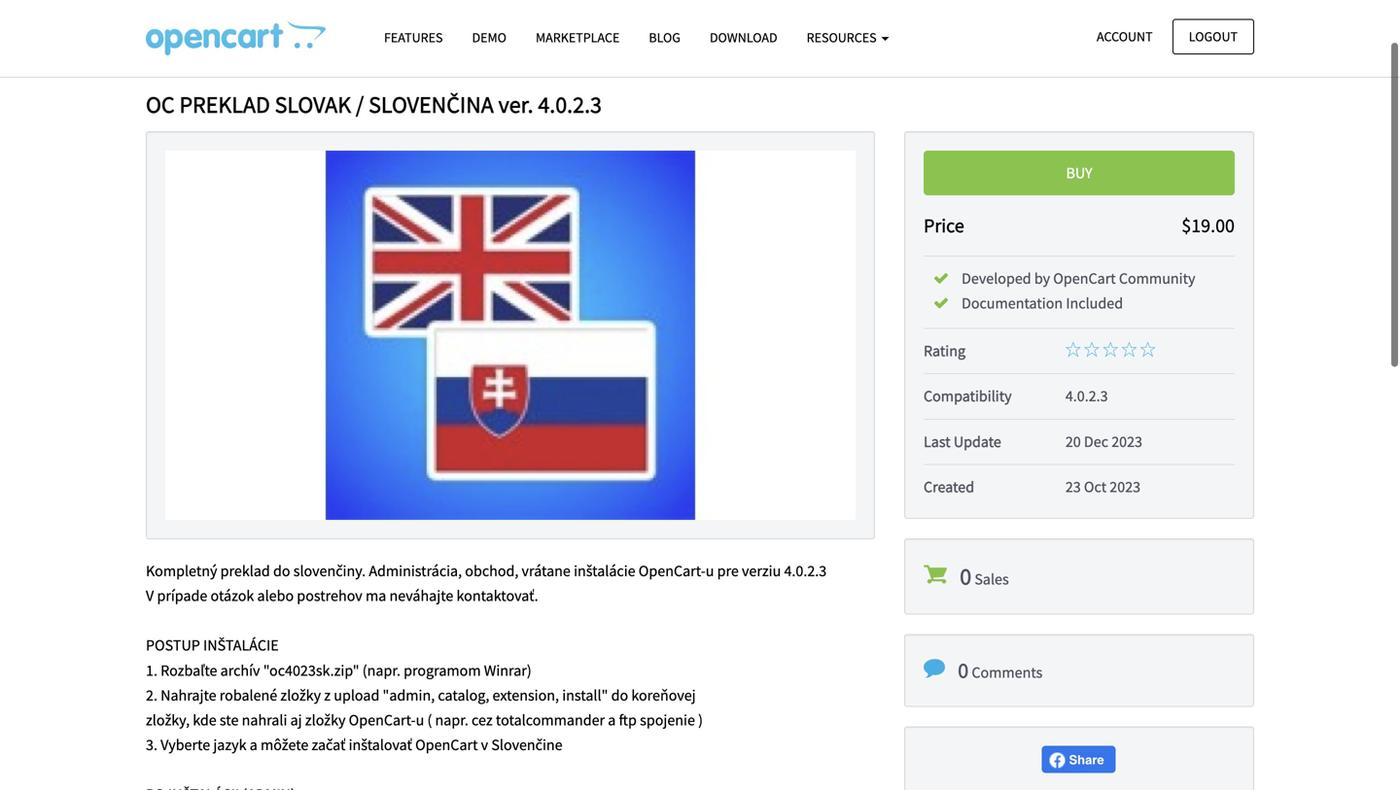Task type: locate. For each thing, give the bounding box(es) containing it.
slovenčiny.
[[293, 561, 366, 581]]

koreňovej
[[631, 686, 696, 705]]

a left ftp
[[608, 711, 616, 730]]

napr.
[[435, 711, 469, 730]]

opencart- left pre on the right bottom of the page
[[639, 561, 706, 581]]

1 vertical spatial slovak
[[275, 90, 351, 119]]

(
[[427, 711, 432, 730]]

features
[[384, 29, 443, 46]]

1 vertical spatial zložky
[[305, 711, 346, 730]]

1 horizontal spatial opencart-
[[639, 561, 706, 581]]

nahrali
[[242, 711, 287, 730]]

opencart-
[[639, 561, 706, 581], [349, 711, 416, 730]]

postrehov
[[297, 586, 362, 606]]

0 vertical spatial zložky
[[280, 686, 321, 705]]

ver. right the "demo"
[[527, 10, 550, 30]]

logout
[[1189, 28, 1238, 45]]

postup inštalácie 1. rozbaľte archív "oc4023sk.zip" (napr. programom winrar) 2. nahrajte robalené zložky z upload "admin, catalog, extension, install" do koreňovej zložky, kde ste nahrali aj zložky opencart-u ( napr. cez totalcommander a ftp spojenie ) 3. vyberte jazyk a môžete začať inštalovať opencart v slovenčine
[[146, 636, 703, 755]]

preklad left features
[[314, 10, 374, 30]]

4.0.2.3 up dec
[[1066, 387, 1108, 406]]

opencart down napr.
[[415, 736, 478, 755]]

prípade
[[157, 586, 207, 606]]

extension,
[[493, 686, 559, 705]]

do up alebo
[[273, 561, 290, 581]]

0 horizontal spatial oc
[[146, 90, 175, 119]]

0 vertical spatial 0
[[960, 562, 972, 591]]

0 vertical spatial preklad
[[314, 10, 374, 30]]

0 vertical spatial a
[[608, 711, 616, 730]]

2023 right oct
[[1110, 477, 1141, 497]]

4.0.2.3 down the marketplace link
[[538, 90, 602, 119]]

0 vertical spatial slovak
[[377, 10, 428, 30]]

oc down home link
[[146, 90, 175, 119]]

documentation
[[962, 294, 1063, 313]]

community
[[1119, 269, 1196, 288]]

1 vertical spatial u
[[416, 711, 424, 730]]

oc preklad slovak / slovenčina ver. 4.0.2.3 image
[[165, 151, 856, 520]]

0 horizontal spatial opencart
[[415, 736, 478, 755]]

0 vertical spatial opencart-
[[639, 561, 706, 581]]

catalog,
[[438, 686, 489, 705]]

star light o image
[[1066, 342, 1081, 357], [1084, 342, 1100, 357], [1122, 342, 1137, 357], [1140, 342, 1156, 357]]

resources link
[[792, 20, 904, 55]]

spojenie
[[640, 711, 695, 730]]

1 vertical spatial ver.
[[498, 90, 533, 119]]

3.
[[146, 736, 157, 755]]

2023 right dec
[[1112, 432, 1143, 451]]

0 horizontal spatial a
[[250, 736, 257, 755]]

preklad down opencart - oc preklad slovak / slovenčina ver. 4.0.2.3 image
[[179, 90, 270, 119]]

oc preklad slovak / slovenčina ver. 4.0.2.3
[[292, 10, 596, 30], [146, 90, 602, 119]]

languages link
[[203, 10, 273, 30]]

začať
[[312, 736, 346, 755]]

nahrajte
[[161, 686, 216, 705]]

aj
[[290, 711, 302, 730]]

last
[[924, 432, 951, 451]]

0 left sales at bottom
[[960, 562, 972, 591]]

u left pre on the right bottom of the page
[[706, 561, 714, 581]]

0 vertical spatial 2023
[[1112, 432, 1143, 451]]

opencart- inside kompletný preklad do slovenčiny. administrácia, obchod, vrátane inštalácie opencart-u pre verziu 4.0.2.3 v prípade otázok alebo postrehov ma neváhajte kontaktovať.
[[639, 561, 706, 581]]

1 vertical spatial /
[[356, 90, 364, 119]]

1 vertical spatial opencart-
[[349, 711, 416, 730]]

3 star light o image from the left
[[1122, 342, 1137, 357]]

1 horizontal spatial opencart
[[1053, 269, 1116, 288]]

oct
[[1084, 477, 1107, 497]]

0 right comment image in the bottom of the page
[[958, 657, 969, 684]]

winrar)
[[484, 661, 532, 680]]

ver. down demo link
[[498, 90, 533, 119]]

"oc4023sk.zip"
[[263, 661, 359, 680]]

1 horizontal spatial /
[[432, 10, 437, 30]]

oc
[[292, 10, 311, 30], [146, 90, 175, 119]]

1 vertical spatial slovenčina
[[369, 90, 494, 119]]

postup
[[146, 636, 200, 656]]

ftp
[[619, 711, 637, 730]]

a right jazyk
[[250, 736, 257, 755]]

by
[[1034, 269, 1050, 288]]

2 star light o image from the left
[[1084, 342, 1100, 357]]

install"
[[562, 686, 608, 705]]

do inside postup inštalácie 1. rozbaľte archív "oc4023sk.zip" (napr. programom winrar) 2. nahrajte robalené zložky z upload "admin, catalog, extension, install" do koreňovej zložky, kde ste nahrali aj zložky opencart-u ( napr. cez totalcommander a ftp spojenie ) 3. vyberte jazyk a môžete začať inštalovať opencart v slovenčine
[[611, 686, 628, 705]]

account
[[1097, 28, 1153, 45]]

1 vertical spatial oc preklad slovak / slovenčina ver. 4.0.2.3
[[146, 90, 602, 119]]

1 vertical spatial 0
[[958, 657, 969, 684]]

slovenčina
[[440, 10, 523, 30], [369, 90, 494, 119]]

pre
[[717, 561, 739, 581]]

home link
[[146, 10, 185, 30]]

0 horizontal spatial do
[[273, 561, 290, 581]]

oc right languages
[[292, 10, 311, 30]]

blog
[[649, 29, 681, 46]]

$19.00
[[1182, 213, 1235, 238]]

4.0.2.3 right the "demo"
[[553, 10, 596, 30]]

môžete
[[261, 736, 309, 755]]

slovak
[[377, 10, 428, 30], [275, 90, 351, 119]]

included
[[1066, 294, 1123, 313]]

star light o image
[[1103, 342, 1118, 357]]

1 horizontal spatial preklad
[[314, 10, 374, 30]]

0 vertical spatial do
[[273, 561, 290, 581]]

2023
[[1112, 432, 1143, 451], [1110, 477, 1141, 497]]

1 vertical spatial do
[[611, 686, 628, 705]]

0 horizontal spatial u
[[416, 711, 424, 730]]

1 horizontal spatial oc
[[292, 10, 311, 30]]

0 horizontal spatial opencart-
[[349, 711, 416, 730]]

sales
[[975, 570, 1009, 589]]

0 horizontal spatial /
[[356, 90, 364, 119]]

zložky,
[[146, 711, 190, 730]]

programom
[[404, 661, 481, 680]]

0 vertical spatial u
[[706, 561, 714, 581]]

1 vertical spatial opencart
[[415, 736, 478, 755]]

1 vertical spatial 2023
[[1110, 477, 1141, 497]]

4.0.2.3
[[553, 10, 596, 30], [538, 90, 602, 119], [1066, 387, 1108, 406], [784, 561, 827, 581]]

0 vertical spatial ver.
[[527, 10, 550, 30]]

1 star light o image from the left
[[1066, 342, 1081, 357]]

preklad
[[220, 561, 270, 581]]

last update
[[924, 432, 1001, 451]]

opencart up included
[[1053, 269, 1116, 288]]

zložky down z
[[305, 711, 346, 730]]

1 vertical spatial preklad
[[179, 90, 270, 119]]

neváhajte
[[389, 586, 453, 606]]

blog link
[[634, 20, 695, 55]]

1 horizontal spatial slovak
[[377, 10, 428, 30]]

1 horizontal spatial do
[[611, 686, 628, 705]]

1 horizontal spatial u
[[706, 561, 714, 581]]

zložky up aj
[[280, 686, 321, 705]]

a
[[608, 711, 616, 730], [250, 736, 257, 755]]

0 horizontal spatial slovak
[[275, 90, 351, 119]]

preklad
[[314, 10, 374, 30], [179, 90, 270, 119]]

4.0.2.3 right verziu
[[784, 561, 827, 581]]

vyberte
[[161, 736, 210, 755]]

demo link
[[458, 20, 521, 55]]

0
[[960, 562, 972, 591], [958, 657, 969, 684]]

u inside kompletný preklad do slovenčiny. administrácia, obchod, vrátane inštalácie opencart-u pre verziu 4.0.2.3 v prípade otázok alebo postrehov ma neváhajte kontaktovať.
[[706, 561, 714, 581]]

administrácia,
[[369, 561, 462, 581]]

opencart- inside postup inštalácie 1. rozbaľte archív "oc4023sk.zip" (napr. programom winrar) 2. nahrajte robalené zložky z upload "admin, catalog, extension, install" do koreňovej zložky, kde ste nahrali aj zložky opencart-u ( napr. cez totalcommander a ftp spojenie ) 3. vyberte jazyk a môžete začať inštalovať opencart v slovenčine
[[349, 711, 416, 730]]

home
[[146, 10, 185, 30]]

verziu
[[742, 561, 781, 581]]

0 vertical spatial oc
[[292, 10, 311, 30]]

u left (
[[416, 711, 424, 730]]

buy button
[[924, 151, 1235, 195]]

do up ftp
[[611, 686, 628, 705]]

0 vertical spatial opencart
[[1053, 269, 1116, 288]]

opencart- up "inštalovať"
[[349, 711, 416, 730]]

23 oct 2023
[[1066, 477, 1141, 497]]

kompletný preklad do slovenčiny. administrácia, obchod, vrátane inštalácie opencart-u pre verziu 4.0.2.3 v prípade otázok alebo postrehov ma neváhajte kontaktovať.
[[146, 561, 827, 606]]

v
[[146, 586, 154, 606]]

u inside postup inštalácie 1. rozbaľte archív "oc4023sk.zip" (napr. programom winrar) 2. nahrajte robalené zložky z upload "admin, catalog, extension, install" do koreňovej zložky, kde ste nahrali aj zložky opencart-u ( napr. cez totalcommander a ftp spojenie ) 3. vyberte jazyk a môžete začať inštalovať opencart v slovenčine
[[416, 711, 424, 730]]

0 vertical spatial /
[[432, 10, 437, 30]]

logout link
[[1173, 19, 1254, 54]]

inštalovať
[[349, 736, 412, 755]]

search image
[[1224, 13, 1237, 27]]

do
[[273, 561, 290, 581], [611, 686, 628, 705]]

comments
[[972, 663, 1043, 682]]

rating
[[924, 341, 966, 361]]

/
[[432, 10, 437, 30], [356, 90, 364, 119]]



Task type: vqa. For each thing, say whether or not it's contained in the screenshot.
time.
no



Task type: describe. For each thing, give the bounding box(es) containing it.
marketplace
[[536, 29, 620, 46]]

developed by opencart community documentation included
[[962, 269, 1196, 313]]

vrátane
[[522, 561, 571, 581]]

0 for 0 comments
[[958, 657, 969, 684]]

ma
[[366, 586, 386, 606]]

features link
[[370, 20, 458, 55]]

kompletný
[[146, 561, 217, 581]]

1 vertical spatial oc
[[146, 90, 175, 119]]

do inside kompletný preklad do slovenčiny. administrácia, obchod, vrátane inštalácie opencart-u pre verziu 4.0.2.3 v prípade otázok alebo postrehov ma neváhajte kontaktovať.
[[273, 561, 290, 581]]

dec
[[1084, 432, 1109, 451]]

2023 for 20 dec 2023
[[1112, 432, 1143, 451]]

20
[[1066, 432, 1081, 451]]

1 horizontal spatial a
[[608, 711, 616, 730]]

robalené
[[220, 686, 277, 705]]

slovenčine
[[491, 736, 563, 755]]

"admin,
[[383, 686, 435, 705]]

comment image
[[924, 658, 945, 680]]

inštalácie
[[574, 561, 636, 581]]

0 vertical spatial slovenčina
[[440, 10, 523, 30]]

2023 for 23 oct 2023
[[1110, 477, 1141, 497]]

inštalácie
[[203, 636, 279, 656]]

4.0.2.3 inside kompletný preklad do slovenčiny. administrácia, obchod, vrátane inštalácie opencart-u pre verziu 4.0.2.3 v prípade otázok alebo postrehov ma neváhajte kontaktovať.
[[784, 561, 827, 581]]

23
[[1066, 477, 1081, 497]]

0 vertical spatial oc preklad slovak / slovenčina ver. 4.0.2.3
[[292, 10, 596, 30]]

download link
[[695, 20, 792, 55]]

opencart - oc preklad slovak / slovenčina ver. 4.0.2.3 image
[[146, 20, 326, 55]]

developed
[[962, 269, 1031, 288]]

)
[[698, 711, 703, 730]]

v
[[481, 736, 488, 755]]

update
[[954, 432, 1001, 451]]

resources
[[807, 29, 879, 46]]

(napr.
[[362, 661, 401, 680]]

download
[[710, 29, 778, 46]]

ste
[[220, 711, 239, 730]]

marketplace link
[[521, 20, 634, 55]]

kde
[[193, 711, 217, 730]]

alebo
[[257, 586, 294, 606]]

buy
[[1066, 163, 1093, 183]]

1 vertical spatial a
[[250, 736, 257, 755]]

z
[[324, 686, 331, 705]]

archív
[[220, 661, 260, 680]]

oc preklad slovak / slovenčina ver. 4.0.2.3 link
[[292, 10, 596, 30]]

obchod,
[[465, 561, 519, 581]]

demo
[[472, 29, 507, 46]]

cez
[[472, 711, 493, 730]]

opencart inside postup inštalácie 1. rozbaľte archív "oc4023sk.zip" (napr. programom winrar) 2. nahrajte robalené zložky z upload "admin, catalog, extension, install" do koreňovej zložky, kde ste nahrali aj zložky opencart-u ( napr. cez totalcommander a ftp spojenie ) 3. vyberte jazyk a môžete začať inštalovať opencart v slovenčine
[[415, 736, 478, 755]]

languages
[[203, 10, 273, 30]]

0 horizontal spatial preklad
[[179, 90, 270, 119]]

upload
[[334, 686, 380, 705]]

cart mini image
[[924, 563, 947, 586]]

created
[[924, 477, 974, 497]]

compatibility
[[924, 387, 1012, 406]]

20 dec 2023
[[1066, 432, 1143, 451]]

account link
[[1080, 19, 1169, 54]]

0 comments
[[958, 657, 1043, 684]]

0 for 0 sales
[[960, 562, 972, 591]]

totalcommander
[[496, 711, 605, 730]]

0 sales
[[960, 562, 1009, 591]]

opencart inside developed by opencart community documentation included
[[1053, 269, 1116, 288]]

price
[[924, 213, 964, 238]]

2.
[[146, 686, 157, 705]]

otázok
[[211, 586, 254, 606]]

4 star light o image from the left
[[1140, 342, 1156, 357]]

1.
[[146, 661, 157, 680]]

jazyk
[[213, 736, 247, 755]]

rozbaľte
[[161, 661, 217, 680]]



